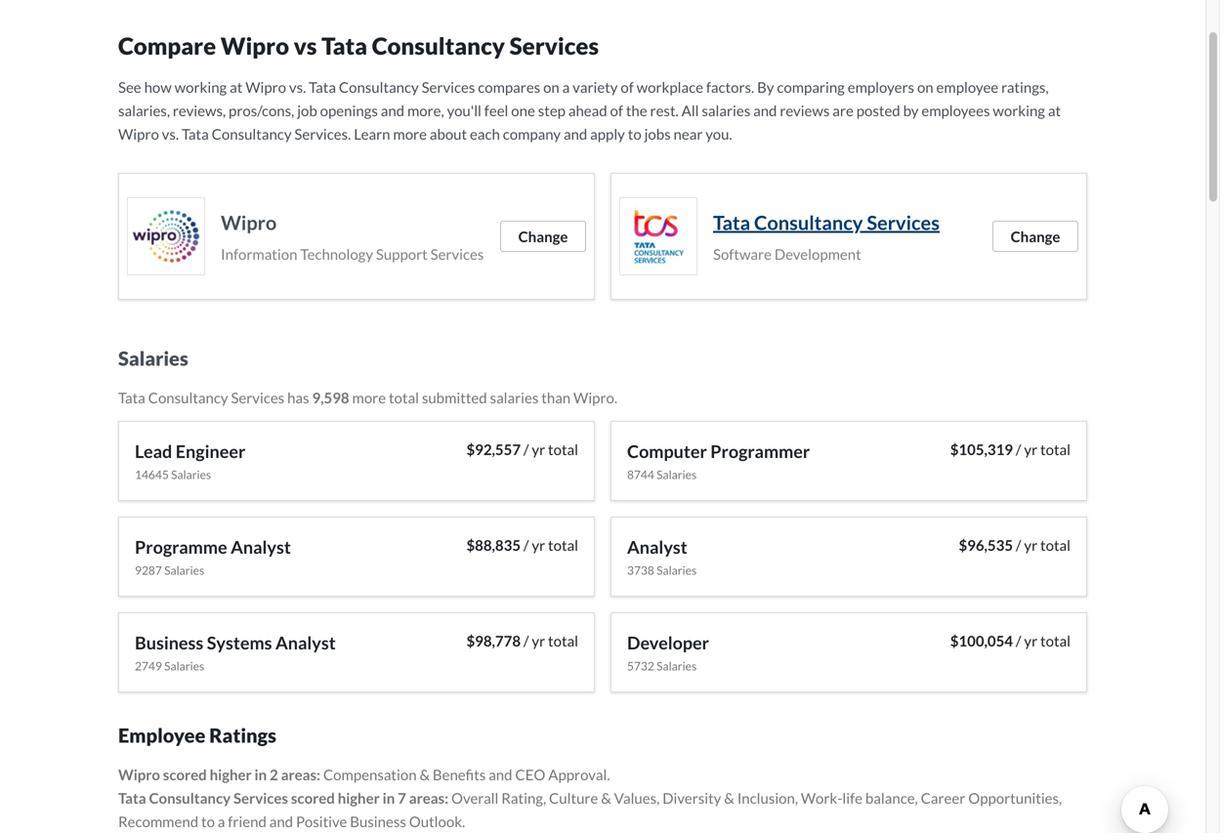 Task type: locate. For each thing, give the bounding box(es) containing it.
/ right $92,557
[[524, 441, 529, 458]]

yr for lead engineer
[[532, 441, 545, 458]]

yr right $100,054 on the right bottom
[[1024, 632, 1038, 650]]

& left benefits on the left of page
[[420, 766, 430, 784]]

/ right $100,054 on the right bottom
[[1016, 632, 1022, 650]]

near
[[674, 125, 703, 143]]

0 vertical spatial salaries
[[702, 102, 751, 119]]

workplace
[[637, 78, 704, 96]]

1 horizontal spatial in
[[383, 790, 395, 807]]

information
[[221, 245, 297, 263]]

2 change from the left
[[1011, 228, 1061, 245]]

salaries down factors.
[[702, 102, 751, 119]]

1 horizontal spatial change button
[[993, 221, 1079, 252]]

salaries left the than
[[490, 389, 539, 406]]

working up "reviews,"
[[175, 78, 227, 96]]

of up the
[[621, 78, 634, 96]]

1 vertical spatial in
[[383, 790, 395, 807]]

business up 2749
[[135, 632, 204, 654]]

on up by
[[917, 78, 934, 96]]

of
[[621, 78, 634, 96], [610, 102, 623, 119]]

consultancy
[[372, 32, 505, 60], [339, 78, 419, 96], [212, 125, 292, 143], [754, 211, 863, 235], [148, 389, 228, 406], [149, 790, 231, 807]]

1 horizontal spatial scored
[[291, 790, 335, 807]]

inclusion,
[[737, 790, 798, 807]]

analyst right systems
[[276, 632, 336, 654]]

total right $105,319
[[1041, 441, 1071, 458]]

tata consultancy services company icon image
[[619, 197, 698, 276]]

1 change from the left
[[518, 228, 568, 245]]

0 vertical spatial areas:
[[281, 766, 321, 784]]

wipro up information at top
[[221, 211, 277, 235]]

lead
[[135, 441, 172, 462]]

total right $88,835
[[548, 536, 578, 554]]

change for tata consultancy services
[[1011, 228, 1061, 245]]

0 horizontal spatial scored
[[163, 766, 207, 784]]

1 horizontal spatial on
[[917, 78, 934, 96]]

change button
[[500, 221, 586, 252], [993, 221, 1079, 252]]

2
[[270, 766, 278, 784]]

0 horizontal spatial change
[[518, 228, 568, 245]]

higher down ratings
[[210, 766, 252, 784]]

change button for wipro
[[500, 221, 586, 252]]

jobs
[[644, 125, 671, 143]]

0 vertical spatial to
[[628, 125, 642, 143]]

to left friend
[[201, 813, 215, 831]]

0 vertical spatial business
[[135, 632, 204, 654]]

0 vertical spatial in
[[255, 766, 267, 784]]

1 horizontal spatial areas:
[[409, 790, 449, 807]]

are
[[833, 102, 854, 119]]

yr right $88,835
[[532, 536, 545, 554]]

0 horizontal spatial change button
[[500, 221, 586, 252]]

& right diversity
[[724, 790, 735, 807]]

/ right $98,778
[[524, 632, 529, 650]]

1 vertical spatial salaries
[[490, 389, 539, 406]]

higher
[[210, 766, 252, 784], [338, 790, 380, 807]]

0 vertical spatial a
[[562, 78, 570, 96]]

areas: up outlook.
[[409, 790, 449, 807]]

and down tata consultancy services scored higher in 7 areas:
[[269, 813, 293, 831]]

yr for developer
[[1024, 632, 1038, 650]]

salaries right 2749
[[164, 659, 204, 673]]

vs. up 'job' in the top left of the page
[[289, 78, 306, 96]]

at down ratings,
[[1048, 102, 1061, 119]]

employee
[[118, 724, 206, 747]]

tata
[[322, 32, 367, 60], [309, 78, 336, 96], [182, 125, 209, 143], [713, 211, 751, 235], [118, 389, 145, 406], [118, 790, 146, 807]]

wipro company icon image
[[127, 197, 205, 276]]

salaries,
[[118, 102, 170, 119]]

tata consultancy services has 9,598 more total submitted salaries than wipro.
[[118, 389, 618, 406]]

and
[[381, 102, 405, 119], [753, 102, 777, 119], [564, 125, 588, 143], [489, 766, 513, 784], [269, 813, 293, 831]]

1 horizontal spatial more
[[393, 125, 427, 143]]

to left 'jobs'
[[628, 125, 642, 143]]

0 horizontal spatial to
[[201, 813, 215, 831]]

salaries inside analyst 3738 salaries
[[657, 563, 697, 577]]

salaries right 3738
[[657, 563, 697, 577]]

1 vertical spatial at
[[1048, 102, 1061, 119]]

0 horizontal spatial a
[[218, 813, 225, 831]]

/ right the $96,535
[[1016, 536, 1022, 554]]

1 vertical spatial working
[[993, 102, 1045, 119]]

analyst right programme
[[231, 536, 291, 558]]

ratings,
[[1002, 78, 1049, 96]]

a up step
[[562, 78, 570, 96]]

wipro.
[[574, 389, 618, 406]]

7
[[398, 790, 406, 807]]

comparing
[[777, 78, 845, 96]]

wipro down employee
[[118, 766, 160, 784]]

analyst up 3738
[[627, 536, 688, 558]]

scored up positive
[[291, 790, 335, 807]]

software development
[[713, 245, 862, 263]]

tata consultancy services
[[713, 211, 940, 235]]

areas:
[[281, 766, 321, 784], [409, 790, 449, 807]]

salaries inside lead engineer 14645 salaries
[[171, 468, 211, 482]]

consultancy up development
[[754, 211, 863, 235]]

employee
[[937, 78, 999, 96]]

1 horizontal spatial change
[[1011, 228, 1061, 245]]

scored
[[163, 766, 207, 784], [291, 790, 335, 807]]

tata up software
[[713, 211, 751, 235]]

yr right $105,319
[[1024, 441, 1038, 458]]

wipro down "salaries,"
[[118, 125, 159, 143]]

salaries down developer
[[657, 659, 697, 673]]

yr right $98,778
[[532, 632, 545, 650]]

see how working at wipro vs. tata consultancy services compares on a variety of workplace factors. by comparing employers on employee ratings, salaries, reviews, pros/cons, job openings and more, you'll feel one step ahead of the rest. all salaries and reviews are posted by employees working at wipro vs. tata consultancy services. learn more about each company and apply to jobs near you.
[[118, 78, 1061, 143]]

scored down employee ratings
[[163, 766, 207, 784]]

business down 7
[[350, 813, 406, 831]]

salaries down programme
[[164, 563, 204, 577]]

salaries inside programme analyst 9287 salaries
[[164, 563, 204, 577]]

to inside see how working at wipro vs. tata consultancy services compares on a variety of workplace factors. by comparing employers on employee ratings, salaries, reviews, pros/cons, job openings and more, you'll feel one step ahead of the rest. all salaries and reviews are posted by employees working at wipro vs. tata consultancy services. learn more about each company and apply to jobs near you.
[[628, 125, 642, 143]]

total right $98,778
[[548, 632, 578, 650]]

0 vertical spatial vs.
[[289, 78, 306, 96]]

0 horizontal spatial on
[[543, 78, 560, 96]]

1 vertical spatial a
[[218, 813, 225, 831]]

reviews,
[[173, 102, 226, 119]]

yr for programme analyst
[[532, 536, 545, 554]]

analyst inside analyst 3738 salaries
[[627, 536, 688, 558]]

in left 2
[[255, 766, 267, 784]]

developer
[[627, 632, 709, 654]]

compares
[[478, 78, 541, 96]]

1 horizontal spatial vs.
[[289, 78, 306, 96]]

areas: right 2
[[281, 766, 321, 784]]

0 horizontal spatial working
[[175, 78, 227, 96]]

1 vertical spatial of
[[610, 102, 623, 119]]

more down more, at top left
[[393, 125, 427, 143]]

business inside business systems analyst 2749 salaries
[[135, 632, 204, 654]]

total right the $96,535
[[1041, 536, 1071, 554]]

employers
[[848, 78, 915, 96]]

a left friend
[[218, 813, 225, 831]]

working
[[175, 78, 227, 96], [993, 102, 1045, 119]]

rating,
[[501, 790, 546, 807]]

1 horizontal spatial a
[[562, 78, 570, 96]]

yr right the $96,535
[[1024, 536, 1038, 554]]

ahead
[[569, 102, 607, 119]]

has
[[287, 389, 309, 406]]

vs. down "salaries,"
[[162, 125, 179, 143]]

$88,835
[[467, 536, 521, 554]]

higher down the wipro scored higher in 2 areas: compensation & benefits and  ceo approval.
[[338, 790, 380, 807]]

services
[[510, 32, 599, 60], [422, 78, 475, 96], [867, 211, 940, 235], [431, 245, 484, 263], [231, 389, 285, 406], [234, 790, 288, 807]]

1 vertical spatial to
[[201, 813, 215, 831]]

0 vertical spatial scored
[[163, 766, 207, 784]]

salaries down engineer at the left bottom
[[171, 468, 211, 482]]

and left ceo
[[489, 766, 513, 784]]

yr for computer programmer
[[1024, 441, 1038, 458]]

/ right $88,835
[[524, 536, 529, 554]]

positive
[[296, 813, 347, 831]]

/ for developer
[[1016, 632, 1022, 650]]

at
[[230, 78, 243, 96], [1048, 102, 1061, 119]]

0 vertical spatial working
[[175, 78, 227, 96]]

1 vertical spatial scored
[[291, 790, 335, 807]]

salaries down computer
[[657, 468, 697, 482]]

more right the 9,598
[[352, 389, 386, 406]]

business inside overall rating, culture & values, diversity & inclusion, work-life balance, career opportunities, recommend to a friend and  positive business outlook.
[[350, 813, 406, 831]]

/ right $105,319
[[1016, 441, 1022, 458]]

1 horizontal spatial business
[[350, 813, 406, 831]]

programme analyst 9287 salaries
[[135, 536, 291, 577]]

1 horizontal spatial higher
[[338, 790, 380, 807]]

2 change button from the left
[[993, 221, 1079, 252]]

0 vertical spatial higher
[[210, 766, 252, 784]]

total for analyst
[[1041, 536, 1071, 554]]

3738
[[627, 563, 655, 577]]

total down the than
[[548, 441, 578, 458]]

0 horizontal spatial salaries
[[490, 389, 539, 406]]

at up pros/cons,
[[230, 78, 243, 96]]

0 horizontal spatial business
[[135, 632, 204, 654]]

on
[[543, 78, 560, 96], [917, 78, 934, 96]]

1 horizontal spatial to
[[628, 125, 642, 143]]

$92,557 / yr total
[[467, 441, 578, 458]]

0 horizontal spatial in
[[255, 766, 267, 784]]

0 horizontal spatial areas:
[[281, 766, 321, 784]]

1 horizontal spatial at
[[1048, 102, 1061, 119]]

& left "values,"
[[601, 790, 611, 807]]

total
[[389, 389, 419, 406], [548, 441, 578, 458], [1041, 441, 1071, 458], [548, 536, 578, 554], [1041, 536, 1071, 554], [548, 632, 578, 650], [1041, 632, 1071, 650]]

in
[[255, 766, 267, 784], [383, 790, 395, 807]]

analyst inside business systems analyst 2749 salaries
[[276, 632, 336, 654]]

total right $100,054 on the right bottom
[[1041, 632, 1071, 650]]

posted
[[857, 102, 901, 119]]

of left the
[[610, 102, 623, 119]]

change button for tata consultancy services
[[993, 221, 1079, 252]]

about
[[430, 125, 467, 143]]

ratings
[[209, 724, 276, 747]]

1 vertical spatial business
[[350, 813, 406, 831]]

wipro
[[221, 32, 289, 60], [245, 78, 286, 96], [118, 125, 159, 143], [221, 211, 277, 235], [118, 766, 160, 784]]

$105,319 / yr total
[[950, 441, 1071, 458]]

wipro inside "link"
[[221, 211, 277, 235]]

1 vertical spatial higher
[[338, 790, 380, 807]]

and down ahead
[[564, 125, 588, 143]]

working down ratings,
[[993, 102, 1045, 119]]

than
[[542, 389, 571, 406]]

to
[[628, 125, 642, 143], [201, 813, 215, 831]]

1 vertical spatial more
[[352, 389, 386, 406]]

and up learn
[[381, 102, 405, 119]]

in left 7
[[383, 790, 395, 807]]

business systems analyst 2749 salaries
[[135, 632, 336, 673]]

0 vertical spatial more
[[393, 125, 427, 143]]

yr right $92,557
[[532, 441, 545, 458]]

1 change button from the left
[[500, 221, 586, 252]]

a
[[562, 78, 570, 96], [218, 813, 225, 831]]

0 horizontal spatial more
[[352, 389, 386, 406]]

1 horizontal spatial salaries
[[702, 102, 751, 119]]

9287
[[135, 563, 162, 577]]

0 vertical spatial at
[[230, 78, 243, 96]]

on up step
[[543, 78, 560, 96]]

more
[[393, 125, 427, 143], [352, 389, 386, 406]]

tata down "reviews,"
[[182, 125, 209, 143]]

1 vertical spatial vs.
[[162, 125, 179, 143]]



Task type: describe. For each thing, give the bounding box(es) containing it.
tata up lead
[[118, 389, 145, 406]]

lead engineer 14645 salaries
[[135, 441, 246, 482]]

how
[[144, 78, 172, 96]]

$88,835 / yr total
[[467, 536, 578, 554]]

more,
[[407, 102, 444, 119]]

$105,319
[[950, 441, 1013, 458]]

programme
[[135, 536, 227, 558]]

consultancy down pros/cons,
[[212, 125, 292, 143]]

salaries up lead
[[118, 347, 188, 370]]

salaries inside computer programmer 8744 salaries
[[657, 468, 697, 482]]

opportunities,
[[969, 790, 1062, 807]]

by
[[757, 78, 774, 96]]

job
[[297, 102, 317, 119]]

wipro scored higher in 2 areas: compensation & benefits and  ceo approval.
[[118, 766, 610, 784]]

$96,535 / yr total
[[959, 536, 1071, 554]]

change for wipro
[[518, 228, 568, 245]]

8744
[[627, 468, 655, 482]]

total for lead engineer
[[548, 441, 578, 458]]

tata consultancy services scored higher in 7 areas:
[[118, 790, 449, 807]]

career
[[921, 790, 966, 807]]

$100,054 / yr total
[[950, 632, 1071, 650]]

more inside see how working at wipro vs. tata consultancy services compares on a variety of workplace factors. by comparing employers on employee ratings, salaries, reviews, pros/cons, job openings and more, you'll feel one step ahead of the rest. all salaries and reviews are posted by employees working at wipro vs. tata consultancy services. learn more about each company and apply to jobs near you.
[[393, 125, 427, 143]]

information technology support services
[[221, 245, 484, 263]]

total left submitted
[[389, 389, 419, 406]]

compensation
[[323, 766, 417, 784]]

submitted
[[422, 389, 487, 406]]

total for computer programmer
[[1041, 441, 1071, 458]]

learn
[[354, 125, 390, 143]]

analyst inside programme analyst 9287 salaries
[[231, 536, 291, 558]]

you'll
[[447, 102, 482, 119]]

variety
[[573, 78, 618, 96]]

$98,778
[[467, 632, 521, 650]]

systems
[[207, 632, 272, 654]]

work-
[[801, 790, 843, 807]]

factors.
[[706, 78, 755, 96]]

tata consultancy services link
[[713, 207, 940, 238]]

one
[[511, 102, 535, 119]]

feel
[[484, 102, 508, 119]]

a inside overall rating, culture & values, diversity & inclusion, work-life balance, career opportunities, recommend to a friend and  positive business outlook.
[[218, 813, 225, 831]]

engineer
[[176, 441, 246, 462]]

and down by
[[753, 102, 777, 119]]

salaries inside see how working at wipro vs. tata consultancy services compares on a variety of workplace factors. by comparing employers on employee ratings, salaries, reviews, pros/cons, job openings and more, you'll feel one step ahead of the rest. all salaries and reviews are posted by employees working at wipro vs. tata consultancy services. learn more about each company and apply to jobs near you.
[[702, 102, 751, 119]]

9,598
[[312, 389, 349, 406]]

1 vertical spatial areas:
[[409, 790, 449, 807]]

2 on from the left
[[917, 78, 934, 96]]

$96,535
[[959, 536, 1013, 554]]

outlook.
[[409, 813, 465, 831]]

approval.
[[548, 766, 610, 784]]

/ for computer programmer
[[1016, 441, 1022, 458]]

yr for analyst
[[1024, 536, 1038, 554]]

/ for analyst
[[1016, 536, 1022, 554]]

values,
[[614, 790, 660, 807]]

1 on from the left
[[543, 78, 560, 96]]

14645
[[135, 468, 169, 482]]

services.
[[294, 125, 351, 143]]

1 horizontal spatial working
[[993, 102, 1045, 119]]

step
[[538, 102, 566, 119]]

support
[[376, 245, 428, 263]]

tata right 'vs'
[[322, 32, 367, 60]]

developer 5732 salaries
[[627, 632, 709, 673]]

consultancy up engineer at the left bottom
[[148, 389, 228, 406]]

total for business systems analyst
[[548, 632, 578, 650]]

software
[[713, 245, 772, 263]]

friend
[[228, 813, 267, 831]]

0 horizontal spatial higher
[[210, 766, 252, 784]]

to inside overall rating, culture & values, diversity & inclusion, work-life balance, career opportunities, recommend to a friend and  positive business outlook.
[[201, 813, 215, 831]]

life
[[843, 790, 863, 807]]

yr for business systems analyst
[[532, 632, 545, 650]]

2 horizontal spatial &
[[724, 790, 735, 807]]

vs
[[294, 32, 317, 60]]

by
[[903, 102, 919, 119]]

0 horizontal spatial at
[[230, 78, 243, 96]]

consultancy up 'recommend'
[[149, 790, 231, 807]]

a inside see how working at wipro vs. tata consultancy services compares on a variety of workplace factors. by comparing employers on employee ratings, salaries, reviews, pros/cons, job openings and more, you'll feel one step ahead of the rest. all salaries and reviews are posted by employees working at wipro vs. tata consultancy services. learn more about each company and apply to jobs near you.
[[562, 78, 570, 96]]

overall rating, culture & values, diversity & inclusion, work-life balance, career opportunities, recommend to a friend and  positive business outlook.
[[118, 790, 1062, 831]]

employees
[[922, 102, 990, 119]]

/ for lead engineer
[[524, 441, 529, 458]]

recommend
[[118, 813, 198, 831]]

overall
[[451, 790, 499, 807]]

openings
[[320, 102, 378, 119]]

wipro up pros/cons,
[[245, 78, 286, 96]]

tata up 'job' in the top left of the page
[[309, 78, 336, 96]]

total for programme analyst
[[548, 536, 578, 554]]

development
[[775, 245, 862, 263]]

0 horizontal spatial &
[[420, 766, 430, 784]]

see
[[118, 78, 141, 96]]

salaries inside business systems analyst 2749 salaries
[[164, 659, 204, 673]]

/ for programme analyst
[[524, 536, 529, 554]]

balance,
[[866, 790, 918, 807]]

2749
[[135, 659, 162, 673]]

apply
[[590, 125, 625, 143]]

you.
[[706, 125, 732, 143]]

5732
[[627, 659, 655, 673]]

culture
[[549, 790, 598, 807]]

/ for business systems analyst
[[524, 632, 529, 650]]

$92,557
[[467, 441, 521, 458]]

pros/cons,
[[229, 102, 294, 119]]

all
[[682, 102, 699, 119]]

salaries inside developer 5732 salaries
[[657, 659, 697, 673]]

$100,054
[[950, 632, 1013, 650]]

analyst 3738 salaries
[[627, 536, 697, 577]]

1 horizontal spatial &
[[601, 790, 611, 807]]

computer
[[627, 441, 707, 462]]

benefits
[[433, 766, 486, 784]]

0 vertical spatial of
[[621, 78, 634, 96]]

ceo
[[515, 766, 546, 784]]

compare
[[118, 32, 216, 60]]

programmer
[[711, 441, 810, 462]]

consultancy up openings in the top of the page
[[339, 78, 419, 96]]

consultancy up more, at top left
[[372, 32, 505, 60]]

total for developer
[[1041, 632, 1071, 650]]

diversity
[[663, 790, 721, 807]]

computer programmer 8744 salaries
[[627, 441, 810, 482]]

compare wipro vs tata consultancy services
[[118, 32, 599, 60]]

tata up 'recommend'
[[118, 790, 146, 807]]

services inside see how working at wipro vs. tata consultancy services compares on a variety of workplace factors. by comparing employers on employee ratings, salaries, reviews, pros/cons, job openings and more, you'll feel one step ahead of the rest. all salaries and reviews are posted by employees working at wipro vs. tata consultancy services. learn more about each company and apply to jobs near you.
[[422, 78, 475, 96]]

technology
[[300, 245, 373, 263]]

and inside overall rating, culture & values, diversity & inclusion, work-life balance, career opportunities, recommend to a friend and  positive business outlook.
[[269, 813, 293, 831]]

reviews
[[780, 102, 830, 119]]

wipro left 'vs'
[[221, 32, 289, 60]]

0 horizontal spatial vs.
[[162, 125, 179, 143]]



Task type: vqa. For each thing, say whether or not it's contained in the screenshot.
IMAGE FOR BOWL associated with Personal Investment Chatter
no



